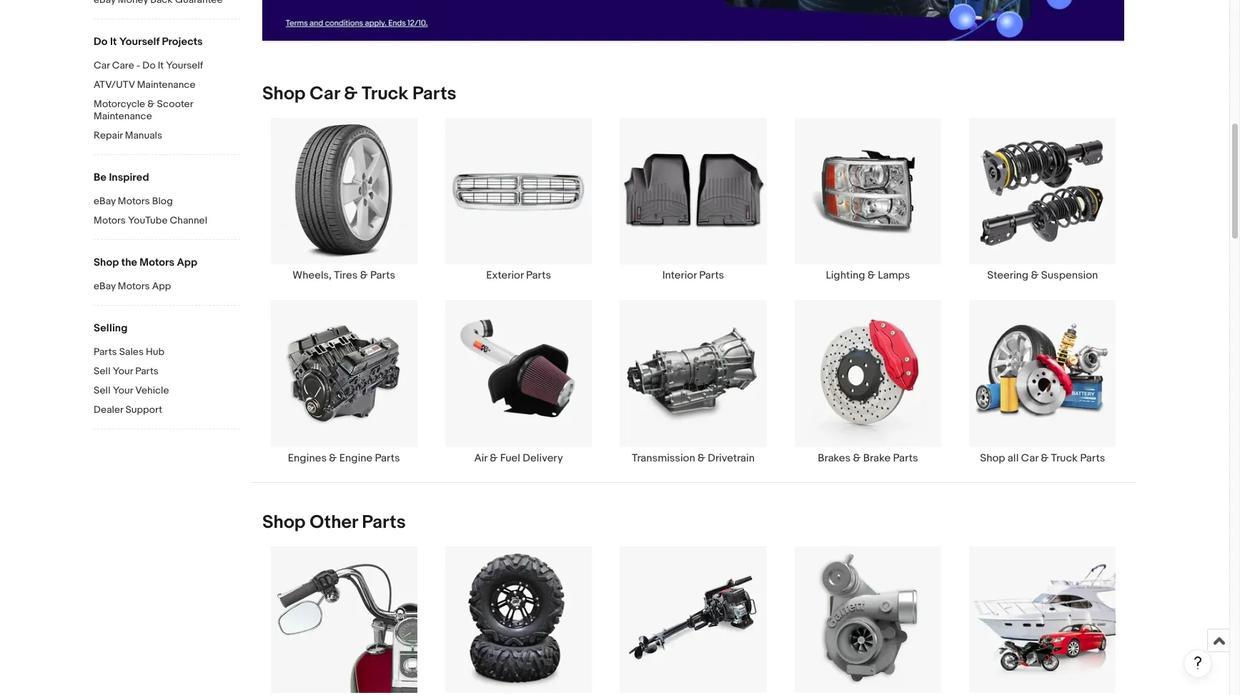 Task type: describe. For each thing, give the bounding box(es) containing it.
1 your from the top
[[113, 365, 133, 377]]

care
[[112, 59, 134, 71]]

transmission & drivetrain
[[632, 452, 755, 465]]

repair manuals link
[[94, 129, 240, 143]]

interior
[[663, 269, 697, 283]]

sell your vehicle link
[[94, 385, 240, 398]]

exterior parts link
[[431, 117, 606, 283]]

shop the motors app
[[94, 256, 197, 270]]

transmission & drivetrain link
[[606, 300, 781, 465]]

-
[[136, 59, 140, 71]]

ebay motors blog motors youtube channel
[[94, 195, 207, 227]]

air
[[474, 452, 488, 465]]

atv/utv maintenance link
[[94, 79, 240, 92]]

drivetrain
[[708, 452, 755, 465]]

car care - do it yourself link
[[94, 59, 240, 73]]

air & fuel delivery link
[[431, 300, 606, 465]]

shop for shop all car & truck parts
[[980, 452, 1005, 465]]

2 sell from the top
[[94, 385, 110, 397]]

0 horizontal spatial yourself
[[119, 35, 160, 49]]

enjoy 50% off tire installation image
[[262, 0, 1124, 41]]

other
[[310, 512, 358, 534]]

0 horizontal spatial do
[[94, 35, 108, 49]]

blog
[[152, 195, 173, 207]]

0 horizontal spatial it
[[110, 35, 117, 49]]

projects
[[162, 35, 203, 49]]

motors left the youtube
[[94, 214, 126, 227]]

motors youtube channel link
[[94, 214, 240, 228]]

lighting & lamps
[[826, 269, 910, 283]]

engines & engine parts
[[288, 452, 400, 465]]

shop for shop other parts
[[262, 512, 306, 534]]

fuel
[[500, 452, 520, 465]]

lighting & lamps link
[[781, 117, 955, 283]]

motors inside ebay motors app link
[[118, 280, 150, 292]]

do inside car care - do it yourself atv/utv maintenance motorcycle & scooter maintenance repair manuals
[[142, 59, 156, 71]]

lamps
[[878, 269, 910, 283]]

engine
[[339, 452, 373, 465]]

be inspired
[[94, 171, 149, 184]]

& inside car care - do it yourself atv/utv maintenance motorcycle & scooter maintenance repair manuals
[[147, 98, 155, 110]]

car care - do it yourself atv/utv maintenance motorcycle & scooter maintenance repair manuals
[[94, 59, 203, 142]]

air & fuel delivery
[[474, 452, 563, 465]]

hub
[[146, 346, 165, 358]]

all
[[1008, 452, 1019, 465]]

car inside shop all car & truck parts link
[[1021, 452, 1039, 465]]

scooter
[[157, 98, 193, 110]]

motorcycle
[[94, 98, 145, 110]]

ebay motors app
[[94, 280, 171, 292]]

parts sales hub link
[[94, 346, 240, 360]]

suspension
[[1041, 269, 1098, 283]]

shop other parts
[[262, 512, 406, 534]]

shop for shop the motors app
[[94, 256, 119, 270]]

yourself inside car care - do it yourself atv/utv maintenance motorcycle & scooter maintenance repair manuals
[[166, 59, 203, 71]]



Task type: vqa. For each thing, say whether or not it's contained in the screenshot.
the Yourself
yes



Task type: locate. For each thing, give the bounding box(es) containing it.
help, opens dialogs image
[[1191, 656, 1205, 671]]

motors down the
[[118, 280, 150, 292]]

1 vertical spatial sell
[[94, 385, 110, 397]]

ebay motors app link
[[94, 280, 240, 294]]

0 vertical spatial ebay
[[94, 195, 116, 207]]

be
[[94, 171, 107, 184]]

shop
[[262, 83, 306, 105], [94, 256, 119, 270], [980, 452, 1005, 465], [262, 512, 306, 534]]

None text field
[[262, 0, 1124, 42]]

brakes & brake parts
[[818, 452, 918, 465]]

yourself
[[119, 35, 160, 49], [166, 59, 203, 71]]

1 horizontal spatial truck
[[1051, 452, 1078, 465]]

1 vertical spatial maintenance
[[94, 110, 152, 122]]

dealer
[[94, 404, 123, 416]]

brakes
[[818, 452, 851, 465]]

0 vertical spatial app
[[177, 256, 197, 270]]

1 vertical spatial app
[[152, 280, 171, 292]]

exterior
[[486, 269, 524, 283]]

delivery
[[523, 452, 563, 465]]

1 vertical spatial it
[[158, 59, 164, 71]]

0 vertical spatial it
[[110, 35, 117, 49]]

0 horizontal spatial truck
[[362, 83, 408, 105]]

sales
[[119, 346, 144, 358]]

truck
[[362, 83, 408, 105], [1051, 452, 1078, 465]]

brakes & brake parts link
[[781, 300, 955, 465]]

1 vertical spatial do
[[142, 59, 156, 71]]

yourself up -
[[119, 35, 160, 49]]

transmission
[[632, 452, 695, 465]]

tires
[[334, 269, 358, 283]]

0 vertical spatial maintenance
[[137, 79, 196, 91]]

selling
[[94, 322, 128, 335]]

shop car & truck parts
[[262, 83, 456, 105]]

vehicle
[[135, 385, 169, 397]]

do right -
[[142, 59, 156, 71]]

the
[[121, 256, 137, 270]]

interior parts link
[[606, 117, 781, 283]]

1 vertical spatial car
[[310, 83, 340, 105]]

car inside car care - do it yourself atv/utv maintenance motorcycle & scooter maintenance repair manuals
[[94, 59, 110, 71]]

1 ebay from the top
[[94, 195, 116, 207]]

your
[[113, 365, 133, 377], [113, 385, 133, 397]]

2 ebay from the top
[[94, 280, 116, 292]]

2 your from the top
[[113, 385, 133, 397]]

steering & suspension
[[987, 269, 1098, 283]]

0 vertical spatial sell
[[94, 365, 110, 377]]

ebay up selling
[[94, 280, 116, 292]]

maintenance
[[137, 79, 196, 91], [94, 110, 152, 122]]

2 horizontal spatial car
[[1021, 452, 1039, 465]]

support
[[125, 404, 162, 416]]

car
[[94, 59, 110, 71], [310, 83, 340, 105], [1021, 452, 1039, 465]]

wheels, tires & parts
[[293, 269, 395, 283]]

it
[[110, 35, 117, 49], [158, 59, 164, 71]]

ebay for ebay motors blog motors youtube channel
[[94, 195, 116, 207]]

motorcycle & scooter maintenance link
[[94, 98, 240, 124]]

it inside car care - do it yourself atv/utv maintenance motorcycle & scooter maintenance repair manuals
[[158, 59, 164, 71]]

do
[[94, 35, 108, 49], [142, 59, 156, 71]]

channel
[[170, 214, 207, 227]]

motors up the youtube
[[118, 195, 150, 207]]

interior parts
[[663, 269, 724, 283]]

1 horizontal spatial app
[[177, 256, 197, 270]]

2 vertical spatial car
[[1021, 452, 1039, 465]]

app up ebay motors app link
[[177, 256, 197, 270]]

1 sell from the top
[[94, 365, 110, 377]]

parts sales hub sell your parts sell your vehicle dealer support
[[94, 346, 169, 416]]

steering
[[987, 269, 1029, 283]]

1 horizontal spatial it
[[158, 59, 164, 71]]

1 horizontal spatial yourself
[[166, 59, 203, 71]]

wheels, tires & parts link
[[257, 117, 431, 283]]

sell
[[94, 365, 110, 377], [94, 385, 110, 397]]

0 vertical spatial truck
[[362, 83, 408, 105]]

it up care
[[110, 35, 117, 49]]

sell your parts link
[[94, 365, 240, 379]]

1 vertical spatial truck
[[1051, 452, 1078, 465]]

maintenance down "car care - do it yourself" link at left top
[[137, 79, 196, 91]]

app
[[177, 256, 197, 270], [152, 280, 171, 292]]

0 vertical spatial car
[[94, 59, 110, 71]]

yourself down projects
[[166, 59, 203, 71]]

1 vertical spatial yourself
[[166, 59, 203, 71]]

0 vertical spatial yourself
[[119, 35, 160, 49]]

0 horizontal spatial car
[[94, 59, 110, 71]]

0 horizontal spatial app
[[152, 280, 171, 292]]

maintenance up repair
[[94, 110, 152, 122]]

shop all car & truck parts
[[980, 452, 1105, 465]]

ebay
[[94, 195, 116, 207], [94, 280, 116, 292]]

parts
[[413, 83, 456, 105], [370, 269, 395, 283], [526, 269, 551, 283], [699, 269, 724, 283], [94, 346, 117, 358], [135, 365, 159, 377], [375, 452, 400, 465], [893, 452, 918, 465], [1080, 452, 1105, 465], [362, 512, 406, 534]]

manuals
[[125, 129, 162, 142]]

motors
[[118, 195, 150, 207], [94, 214, 126, 227], [140, 256, 175, 270], [118, 280, 150, 292]]

app down the shop the motors app
[[152, 280, 171, 292]]

ebay down be
[[94, 195, 116, 207]]

do up atv/utv
[[94, 35, 108, 49]]

ebay inside the ebay motors blog motors youtube channel
[[94, 195, 116, 207]]

atv/utv
[[94, 79, 135, 91]]

0 vertical spatial your
[[113, 365, 133, 377]]

it up atv/utv maintenance link
[[158, 59, 164, 71]]

engines
[[288, 452, 327, 465]]

1 vertical spatial your
[[113, 385, 133, 397]]

dealer support link
[[94, 404, 240, 417]]

wheels,
[[293, 269, 332, 283]]

ebay motors blog link
[[94, 195, 240, 209]]

1 vertical spatial ebay
[[94, 280, 116, 292]]

&
[[344, 83, 358, 105], [147, 98, 155, 110], [360, 269, 368, 283], [868, 269, 876, 283], [1031, 269, 1039, 283], [329, 452, 337, 465], [490, 452, 498, 465], [698, 452, 706, 465], [853, 452, 861, 465], [1041, 452, 1049, 465]]

exterior parts
[[486, 269, 551, 283]]

1 horizontal spatial do
[[142, 59, 156, 71]]

0 vertical spatial do
[[94, 35, 108, 49]]

brake
[[863, 452, 891, 465]]

engines & engine parts link
[[257, 300, 431, 465]]

ebay for ebay motors app
[[94, 280, 116, 292]]

your down sales
[[113, 365, 133, 377]]

motors up ebay motors app link
[[140, 256, 175, 270]]

inspired
[[109, 171, 149, 184]]

1 horizontal spatial car
[[310, 83, 340, 105]]

do it yourself projects
[[94, 35, 203, 49]]

shop all car & truck parts link
[[955, 300, 1130, 465]]

your up "dealer" at bottom
[[113, 385, 133, 397]]

lighting
[[826, 269, 865, 283]]

youtube
[[128, 214, 168, 227]]

steering & suspension link
[[955, 117, 1130, 283]]

repair
[[94, 129, 123, 142]]

shop for shop car & truck parts
[[262, 83, 306, 105]]



